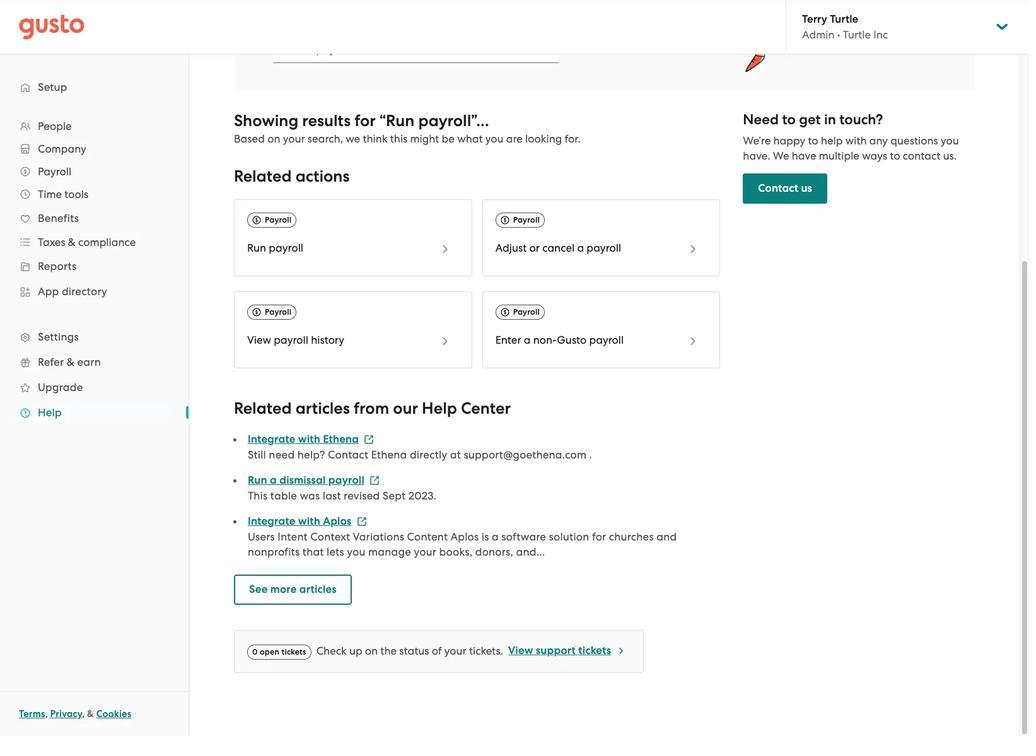 Task type: describe. For each thing, give the bounding box(es) containing it.
payroll inside "showing results for " run payroll "... based on your search, we think this might be what you are looking for."
[[419, 111, 471, 131]]

view for view payroll history
[[247, 334, 271, 346]]

run for run a dismissal payroll
[[248, 474, 267, 487]]

center
[[461, 399, 511, 418]]

contact inside list
[[328, 449, 369, 461]]

0
[[252, 647, 258, 657]]

help inside help link
[[38, 406, 62, 419]]

happy
[[774, 134, 806, 147]]

earn
[[77, 356, 101, 368]]

books,
[[439, 546, 473, 558]]

context
[[311, 531, 350, 543]]

integrate with ethena link
[[248, 433, 374, 446]]

check
[[317, 645, 347, 657]]

privacy link
[[50, 709, 82, 720]]

1 vertical spatial turtle
[[843, 28, 871, 41]]

adjust
[[496, 242, 527, 254]]

payroll for view payroll history
[[265, 307, 292, 317]]

need to get in touch? we're happy to help with any questions you have. we have multiple ways to contact us.
[[743, 111, 959, 162]]

this
[[248, 490, 268, 502]]

app
[[38, 285, 59, 298]]

sept
[[383, 490, 406, 502]]

tickets for 0 open tickets
[[282, 647, 306, 657]]

contact us
[[759, 182, 813, 195]]

run for run payroll
[[247, 242, 266, 254]]

payroll for enter a non-gusto payroll
[[513, 307, 540, 317]]

lets
[[327, 546, 344, 558]]

help
[[821, 134, 843, 147]]

terry
[[803, 13, 828, 26]]

are
[[506, 133, 523, 145]]

users intent context variations content aplos  is a software solution for churches and nonprofits that lets you manage your books, donors, and...
[[248, 531, 677, 558]]

benefits link
[[13, 207, 176, 230]]

enter a non-gusto payroll
[[496, 334, 624, 346]]

.
[[590, 449, 592, 461]]

showing results for " run payroll "... based on your search, we think this might be what you are looking for.
[[234, 111, 581, 145]]

payroll for adjust or cancel a payroll
[[513, 215, 540, 225]]

payroll for run payroll
[[265, 215, 292, 225]]

tools
[[65, 188, 88, 201]]

gusto navigation element
[[0, 54, 189, 445]]

touch?
[[840, 111, 884, 128]]

time tools button
[[13, 183, 176, 206]]

see
[[249, 583, 268, 596]]

help?
[[298, 449, 325, 461]]

terms
[[19, 709, 45, 720]]

directory
[[62, 285, 107, 298]]

enter
[[496, 334, 521, 346]]

results
[[302, 111, 351, 131]]

need
[[269, 449, 295, 461]]

get
[[799, 111, 821, 128]]

run inside "showing results for " run payroll "... based on your search, we think this might be what you are looking for."
[[386, 111, 415, 131]]

of
[[432, 645, 442, 657]]

and...
[[516, 546, 545, 558]]

you inside need to get in touch? we're happy to help with any questions you have. we have multiple ways to contact us.
[[941, 134, 959, 147]]

run a dismissal payroll link
[[248, 474, 380, 487]]

have.
[[743, 150, 771, 162]]

your inside "showing results for " run payroll "... based on your search, we think this might be what you are looking for."
[[283, 133, 305, 145]]

a inside users intent context variations content aplos  is a software solution for churches and nonprofits that lets you manage your books, donors, and...
[[492, 531, 499, 543]]

solution
[[549, 531, 590, 543]]

run a dismissal payroll
[[248, 474, 365, 487]]

actions
[[296, 167, 350, 186]]

support
[[536, 644, 576, 657]]

with for aplos
[[298, 515, 321, 528]]

variations
[[353, 531, 404, 543]]

settings
[[38, 331, 79, 343]]

for.
[[565, 133, 581, 145]]

& for compliance
[[68, 236, 76, 249]]

we're
[[743, 134, 771, 147]]

cookies button
[[96, 707, 131, 722]]

2 vertical spatial to
[[890, 150, 901, 162]]

opens in a new tab image for integrate with ethena
[[364, 435, 374, 445]]

2 , from the left
[[82, 709, 85, 720]]

time
[[38, 188, 62, 201]]

any
[[870, 134, 888, 147]]

people
[[38, 120, 72, 132]]

"
[[380, 111, 386, 131]]

app directory link
[[13, 280, 176, 303]]

company
[[38, 143, 86, 155]]

manage
[[369, 546, 411, 558]]

contact us button
[[743, 174, 828, 204]]

payroll button
[[13, 160, 176, 183]]

privacy
[[50, 709, 82, 720]]

reports
[[38, 260, 77, 273]]

contact
[[903, 150, 941, 162]]

we
[[773, 150, 790, 162]]

think
[[363, 133, 388, 145]]

questions
[[891, 134, 939, 147]]

with inside need to get in touch? we're happy to help with any questions you have. we have multiple ways to contact us.
[[846, 134, 867, 147]]

at
[[450, 449, 461, 461]]

terms link
[[19, 709, 45, 720]]

0 horizontal spatial to
[[783, 111, 796, 128]]

compliance
[[78, 236, 136, 249]]

software
[[502, 531, 546, 543]]

have
[[792, 150, 817, 162]]

directly
[[410, 449, 448, 461]]

and
[[657, 531, 677, 543]]

related for related actions
[[234, 167, 292, 186]]



Task type: vqa. For each thing, say whether or not it's contained in the screenshot.


Task type: locate. For each thing, give the bounding box(es) containing it.
terms , privacy , & cookies
[[19, 709, 131, 720]]

still need help?   contact ethena directly at  support@goethena.com .
[[248, 449, 601, 461]]

with down touch?
[[846, 134, 867, 147]]

integrate for integrate with ethena
[[248, 433, 296, 446]]

cookies
[[96, 709, 131, 720]]

up
[[349, 645, 363, 657]]

& for earn
[[67, 356, 74, 368]]

2 vertical spatial run
[[248, 474, 267, 487]]

time tools
[[38, 188, 88, 201]]

integrate
[[248, 433, 296, 446], [248, 515, 296, 528]]

might
[[410, 133, 439, 145]]

1 vertical spatial &
[[67, 356, 74, 368]]

or
[[530, 242, 540, 254]]

1 vertical spatial on
[[365, 645, 378, 657]]

home image
[[19, 14, 85, 39]]

1 vertical spatial view
[[509, 644, 533, 657]]

was
[[300, 490, 320, 502]]

terry turtle admin • turtle inc
[[803, 13, 888, 41]]

on right up
[[365, 645, 378, 657]]

turtle right •
[[843, 28, 871, 41]]

is
[[482, 531, 489, 543]]

0 vertical spatial opens in a new tab image
[[364, 435, 374, 445]]

related up still
[[234, 399, 292, 418]]

1 vertical spatial list
[[234, 432, 721, 560]]

& inside dropdown button
[[68, 236, 76, 249]]

0 vertical spatial view
[[247, 334, 271, 346]]

a up 'table'
[[270, 474, 277, 487]]

2 vertical spatial &
[[87, 709, 94, 720]]

integrate up users
[[248, 515, 296, 528]]

1 vertical spatial contact
[[328, 449, 369, 461]]

a right cancel on the top right of page
[[578, 242, 584, 254]]

you inside "showing results for " run payroll "... based on your search, we think this might be what you are looking for."
[[486, 133, 504, 145]]

1 vertical spatial related
[[234, 399, 292, 418]]

1 horizontal spatial ethena
[[371, 449, 407, 461]]

settings link
[[13, 326, 176, 348]]

0 vertical spatial for
[[355, 111, 376, 131]]

1 vertical spatial opens in a new tab image
[[370, 476, 380, 486]]

0 vertical spatial &
[[68, 236, 76, 249]]

2 related from the top
[[234, 399, 292, 418]]

tickets right open
[[282, 647, 306, 657]]

0 vertical spatial aplos
[[323, 515, 352, 528]]

1 horizontal spatial help
[[422, 399, 457, 418]]

contact right help?
[[328, 449, 369, 461]]

the
[[381, 645, 397, 657]]

1 horizontal spatial for
[[592, 531, 607, 543]]

aplos inside users intent context variations content aplos  is a software solution for churches and nonprofits that lets you manage your books, donors, and...
[[451, 531, 479, 543]]

0 horizontal spatial list
[[0, 115, 189, 425]]

list containing people
[[0, 115, 189, 425]]

0 vertical spatial list
[[0, 115, 189, 425]]

need
[[743, 111, 779, 128]]

adjust or cancel a payroll
[[496, 242, 622, 254]]

refer
[[38, 356, 64, 368]]

0 vertical spatial to
[[783, 111, 796, 128]]

upgrade link
[[13, 376, 176, 399]]

payroll up time
[[38, 165, 71, 178]]

contact inside button
[[759, 182, 799, 195]]

help right our
[[422, 399, 457, 418]]

you left are
[[486, 133, 504, 145]]

people button
[[13, 115, 176, 138]]

2 vertical spatial with
[[298, 515, 321, 528]]

0 horizontal spatial view
[[247, 334, 271, 346]]

with up intent
[[298, 515, 321, 528]]

1 horizontal spatial you
[[486, 133, 504, 145]]

a left non-
[[524, 334, 531, 346]]

related down based
[[234, 167, 292, 186]]

2 vertical spatial your
[[445, 645, 467, 657]]

refer & earn link
[[13, 351, 176, 373]]

integrate for integrate with aplos
[[248, 515, 296, 528]]

0 vertical spatial articles
[[296, 399, 350, 418]]

0 vertical spatial contact
[[759, 182, 799, 195]]

1 vertical spatial articles
[[300, 583, 337, 596]]

0 horizontal spatial for
[[355, 111, 376, 131]]

opens in a new tab image
[[364, 435, 374, 445], [370, 476, 380, 486], [357, 517, 367, 527]]

still
[[248, 449, 266, 461]]

opens in a new tab image up revised
[[370, 476, 380, 486]]

view support tickets link
[[509, 644, 627, 660]]

help down upgrade
[[38, 406, 62, 419]]

us
[[801, 182, 813, 195]]

payroll inside dropdown button
[[38, 165, 71, 178]]

integrate up need
[[248, 433, 296, 446]]

opens in a new tab image for integrate with aplos
[[357, 517, 367, 527]]

1 vertical spatial to
[[808, 134, 819, 147]]

payroll
[[419, 111, 471, 131], [269, 242, 304, 254], [587, 242, 622, 254], [274, 334, 309, 346], [590, 334, 624, 346], [329, 474, 365, 487]]

opens in a new tab image down the from
[[364, 435, 374, 445]]

0 horizontal spatial your
[[283, 133, 305, 145]]

for left "
[[355, 111, 376, 131]]

on
[[268, 133, 280, 145], [365, 645, 378, 657]]

1 vertical spatial for
[[592, 531, 607, 543]]

&
[[68, 236, 76, 249], [67, 356, 74, 368], [87, 709, 94, 720]]

& right taxes
[[68, 236, 76, 249]]

1 , from the left
[[45, 709, 48, 720]]

•
[[838, 28, 841, 41]]

list containing integrate with ethena
[[234, 432, 721, 560]]

0 vertical spatial on
[[268, 133, 280, 145]]

payroll up or
[[513, 215, 540, 225]]

for inside users intent context variations content aplos  is a software solution for churches and nonprofits that lets you manage your books, donors, and...
[[592, 531, 607, 543]]

payroll up 'run payroll'
[[265, 215, 292, 225]]

see more articles
[[249, 583, 337, 596]]

, left cookies button
[[82, 709, 85, 720]]

history
[[311, 334, 345, 346]]

to
[[783, 111, 796, 128], [808, 134, 819, 147], [890, 150, 901, 162]]

non-
[[534, 334, 557, 346]]

integrate with ethena
[[248, 433, 359, 446]]

1 vertical spatial aplos
[[451, 531, 479, 543]]

turtle
[[830, 13, 859, 26], [843, 28, 871, 41]]

your left search,
[[283, 133, 305, 145]]

search,
[[308, 133, 343, 145]]

1 vertical spatial ethena
[[371, 449, 407, 461]]

related for related articles from our help center
[[234, 399, 292, 418]]

with for ethena
[[298, 433, 321, 446]]

taxes & compliance button
[[13, 231, 176, 254]]

1 vertical spatial with
[[298, 433, 321, 446]]

on down showing
[[268, 133, 280, 145]]

opens in a new tab image inside integrate with ethena link
[[364, 435, 374, 445]]

your
[[283, 133, 305, 145], [414, 546, 437, 558], [445, 645, 467, 657]]

view
[[247, 334, 271, 346], [509, 644, 533, 657]]

& left cookies
[[87, 709, 94, 720]]

your right 'of'
[[445, 645, 467, 657]]

0 vertical spatial turtle
[[830, 13, 859, 26]]

1 horizontal spatial ,
[[82, 709, 85, 720]]

a right the is
[[492, 531, 499, 543]]

payroll
[[38, 165, 71, 178], [265, 215, 292, 225], [513, 215, 540, 225], [265, 307, 292, 317], [513, 307, 540, 317]]

articles up integrate with ethena link
[[296, 399, 350, 418]]

us.
[[944, 150, 957, 162]]

1 horizontal spatial on
[[365, 645, 378, 657]]

your down content
[[414, 546, 437, 558]]

integrate with aplos
[[248, 515, 352, 528]]

, left privacy
[[45, 709, 48, 720]]

list
[[0, 115, 189, 425], [234, 432, 721, 560]]

0 horizontal spatial contact
[[328, 449, 369, 461]]

with up help?
[[298, 433, 321, 446]]

1 vertical spatial run
[[247, 242, 266, 254]]

0 horizontal spatial tickets
[[282, 647, 306, 657]]

see more articles link
[[234, 575, 352, 605]]

aplos up books,
[[451, 531, 479, 543]]

benefits
[[38, 212, 79, 225]]

run payroll
[[247, 242, 304, 254]]

for right solution
[[592, 531, 607, 543]]

0 horizontal spatial ,
[[45, 709, 48, 720]]

articles right more
[[300, 583, 337, 596]]

2 integrate from the top
[[248, 515, 296, 528]]

turtle up •
[[830, 13, 859, 26]]

donors,
[[476, 546, 514, 558]]

ways
[[863, 150, 888, 162]]

opens in a new tab image for run a dismissal payroll
[[370, 476, 380, 486]]

1 related from the top
[[234, 167, 292, 186]]

aplos up context
[[323, 515, 352, 528]]

to up have
[[808, 134, 819, 147]]

gusto
[[557, 334, 587, 346]]

you up us.
[[941, 134, 959, 147]]

be
[[442, 133, 455, 145]]

1 horizontal spatial aplos
[[451, 531, 479, 543]]

related actions
[[234, 167, 350, 186]]

revised
[[344, 490, 380, 502]]

your inside users intent context variations content aplos  is a software solution for churches and nonprofits that lets you manage your books, donors, and...
[[414, 546, 437, 558]]

that
[[303, 546, 324, 558]]

1 integrate from the top
[[248, 433, 296, 446]]

in
[[825, 111, 837, 128]]

0 horizontal spatial you
[[347, 546, 366, 558]]

showing
[[234, 111, 299, 131]]

0 vertical spatial your
[[283, 133, 305, 145]]

0 horizontal spatial aplos
[[323, 515, 352, 528]]

"...
[[471, 111, 489, 131]]

opens in a new tab image inside "integrate with aplos" 'link'
[[357, 517, 367, 527]]

ethena left directly
[[371, 449, 407, 461]]

on inside "showing results for " run payroll "... based on your search, we think this might be what you are looking for."
[[268, 133, 280, 145]]

contact left the us
[[759, 182, 799, 195]]

1 horizontal spatial your
[[414, 546, 437, 558]]

1 vertical spatial integrate
[[248, 515, 296, 528]]

tickets for view support tickets
[[579, 644, 611, 657]]

opens in a new tab image inside run a dismissal payroll link
[[370, 476, 380, 486]]

more
[[270, 583, 297, 596]]

1 horizontal spatial view
[[509, 644, 533, 657]]

opens in a new tab image up variations
[[357, 517, 367, 527]]

help link
[[13, 401, 176, 424]]

with
[[846, 134, 867, 147], [298, 433, 321, 446], [298, 515, 321, 528]]

1 horizontal spatial to
[[808, 134, 819, 147]]

0 vertical spatial related
[[234, 167, 292, 186]]

reports link
[[13, 255, 176, 278]]

1 horizontal spatial list
[[234, 432, 721, 560]]

& left earn
[[67, 356, 74, 368]]

,
[[45, 709, 48, 720], [82, 709, 85, 720]]

our
[[393, 399, 418, 418]]

inc
[[874, 28, 888, 41]]

1 horizontal spatial contact
[[759, 182, 799, 195]]

you inside users intent context variations content aplos  is a software solution for churches and nonprofits that lets you manage your books, donors, and...
[[347, 546, 366, 558]]

nonprofits
[[248, 546, 300, 558]]

for inside "showing results for " run payroll "... based on your search, we think this might be what you are looking for."
[[355, 111, 376, 131]]

1 horizontal spatial tickets
[[579, 644, 611, 657]]

1 vertical spatial your
[[414, 546, 437, 558]]

2 horizontal spatial you
[[941, 134, 959, 147]]

dismissal
[[280, 474, 326, 487]]

ethena up help?
[[323, 433, 359, 446]]

to left the get
[[783, 111, 796, 128]]

you right lets
[[347, 546, 366, 558]]

open
[[260, 647, 280, 657]]

0 vertical spatial with
[[846, 134, 867, 147]]

view for view support tickets
[[509, 644, 533, 657]]

0 vertical spatial ethena
[[323, 433, 359, 446]]

0 horizontal spatial ethena
[[323, 433, 359, 446]]

payroll up enter on the top of page
[[513, 307, 540, 317]]

admin
[[803, 28, 835, 41]]

2 vertical spatial opens in a new tab image
[[357, 517, 367, 527]]

to right ways
[[890, 150, 901, 162]]

based
[[234, 133, 265, 145]]

we
[[346, 133, 360, 145]]

refer & earn
[[38, 356, 101, 368]]

0 horizontal spatial help
[[38, 406, 62, 419]]

status
[[400, 645, 429, 657]]

0 vertical spatial integrate
[[248, 433, 296, 446]]

for
[[355, 111, 376, 131], [592, 531, 607, 543]]

0 horizontal spatial on
[[268, 133, 280, 145]]

from
[[354, 399, 389, 418]]

tickets right support
[[579, 644, 611, 657]]

view payroll history
[[247, 334, 345, 346]]

payroll up view payroll history
[[265, 307, 292, 317]]

2 horizontal spatial your
[[445, 645, 467, 657]]

2 horizontal spatial to
[[890, 150, 901, 162]]

content
[[407, 531, 448, 543]]

aplos
[[323, 515, 352, 528], [451, 531, 479, 543]]

0 vertical spatial run
[[386, 111, 415, 131]]



